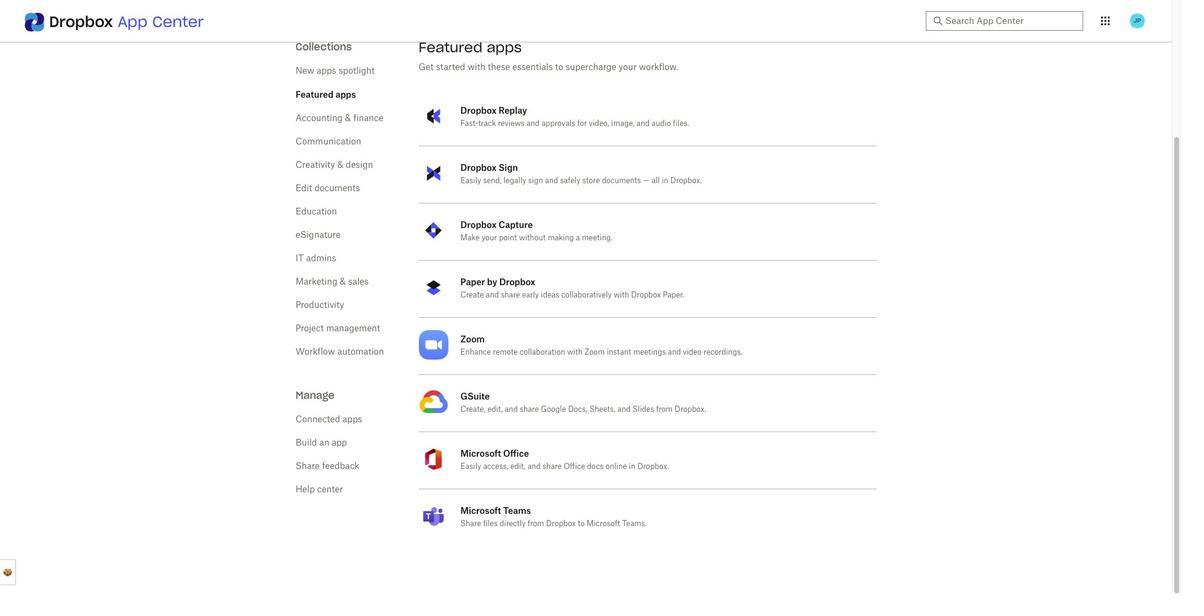 Task type: locate. For each thing, give the bounding box(es) containing it.
from right slides on the right bottom
[[656, 406, 673, 413]]

2 vertical spatial dropbox.
[[638, 463, 669, 471]]

2 vertical spatial with
[[567, 349, 583, 356]]

accounting & finance link
[[296, 114, 384, 123]]

2 easily from the top
[[461, 463, 481, 471]]

1 horizontal spatial from
[[656, 406, 673, 413]]

& left finance
[[345, 114, 351, 123]]

dropbox up make
[[461, 220, 497, 230]]

from
[[656, 406, 673, 413], [528, 521, 544, 528]]

files
[[483, 521, 498, 528]]

and right reviews
[[527, 120, 540, 127]]

sales
[[348, 278, 369, 287]]

2 horizontal spatial with
[[614, 292, 629, 299]]

by
[[487, 277, 497, 287]]

with inside paper by dropbox create and share early ideas collaboratively with dropbox paper.
[[614, 292, 629, 299]]

1 vertical spatial from
[[528, 521, 544, 528]]

dropbox
[[49, 12, 113, 31], [461, 105, 497, 116], [461, 162, 497, 173], [461, 220, 497, 230], [499, 277, 535, 287], [631, 292, 661, 299], [546, 521, 576, 528]]

share inside microsoft teams share files directly from dropbox to microsoft teams.
[[461, 521, 481, 528]]

0 vertical spatial featured apps
[[419, 39, 522, 56]]

1 vertical spatial featured
[[296, 89, 333, 100]]

safely
[[560, 177, 580, 185]]

dropbox right directly
[[546, 521, 576, 528]]

reviews
[[498, 120, 525, 127]]

1 vertical spatial share
[[461, 521, 481, 528]]

documents down creativity & design
[[315, 185, 360, 193]]

0 horizontal spatial documents
[[315, 185, 360, 193]]

1 horizontal spatial your
[[619, 63, 637, 72]]

sign
[[499, 162, 518, 173]]

0 horizontal spatial to
[[555, 63, 563, 72]]

& left sales
[[340, 278, 346, 287]]

apps for new apps spotlight link
[[317, 67, 336, 76]]

to right essentials
[[555, 63, 563, 72]]

1 vertical spatial featured apps
[[296, 89, 356, 100]]

1 horizontal spatial office
[[564, 463, 585, 471]]

featured apps
[[419, 39, 522, 56], [296, 89, 356, 100]]

featured apps up started
[[419, 39, 522, 56]]

and
[[527, 120, 540, 127], [637, 120, 650, 127], [545, 177, 558, 185], [486, 292, 499, 299], [668, 349, 681, 356], [505, 406, 518, 413], [618, 406, 631, 413], [528, 463, 541, 471]]

1 horizontal spatial in
[[662, 177, 669, 185]]

dropbox. inside "microsoft office easily access, edit, and share office docs online in dropbox."
[[638, 463, 669, 471]]

feedback
[[322, 463, 359, 471]]

dropbox up early at left
[[499, 277, 535, 287]]

1 vertical spatial microsoft
[[461, 506, 501, 516]]

microsoft left teams.
[[587, 521, 620, 528]]

and down by
[[486, 292, 499, 299]]

audio
[[652, 120, 671, 127]]

jp button
[[1128, 11, 1147, 31]]

1 vertical spatial office
[[564, 463, 585, 471]]

dropbox. for gsuite
[[675, 406, 706, 413]]

1 vertical spatial dropbox.
[[675, 406, 706, 413]]

dropbox left app
[[49, 12, 113, 31]]

new
[[296, 67, 314, 76]]

communication
[[296, 138, 361, 146]]

0 vertical spatial your
[[619, 63, 637, 72]]

project
[[296, 325, 324, 333]]

with right collaboratively
[[614, 292, 629, 299]]

edit, right access,
[[511, 463, 526, 471]]

1 vertical spatial share
[[520, 406, 539, 413]]

easily left send,
[[461, 177, 481, 185]]

microsoft up access,
[[461, 449, 501, 459]]

store
[[582, 177, 600, 185]]

0 horizontal spatial zoom
[[461, 334, 485, 345]]

0 vertical spatial edit,
[[488, 406, 503, 413]]

0 vertical spatial from
[[656, 406, 673, 413]]

with left these
[[468, 63, 486, 72]]

microsoft inside "microsoft office easily access, edit, and share office docs online in dropbox."
[[461, 449, 501, 459]]

0 horizontal spatial edit,
[[488, 406, 503, 413]]

0 vertical spatial easily
[[461, 177, 481, 185]]

help center
[[296, 486, 343, 495]]

it
[[296, 255, 304, 263]]

1 vertical spatial zoom
[[585, 349, 605, 356]]

0 horizontal spatial your
[[482, 234, 497, 242]]

1 horizontal spatial to
[[578, 521, 585, 528]]

from down teams
[[528, 521, 544, 528]]

1 horizontal spatial with
[[567, 349, 583, 356]]

1 horizontal spatial documents
[[602, 177, 641, 185]]

paper by dropbox create and share early ideas collaboratively with dropbox paper.
[[461, 277, 684, 299]]

documents inside dropbox sign easily send, legally sign and safely store documents — all in dropbox.
[[602, 177, 641, 185]]

edit, right create,
[[488, 406, 503, 413]]

0 horizontal spatial office
[[503, 449, 529, 459]]

share
[[296, 463, 320, 471], [461, 521, 481, 528]]

dropbox. right online
[[638, 463, 669, 471]]

build an app link
[[296, 439, 347, 448]]

in
[[662, 177, 669, 185], [629, 463, 636, 471]]

dropbox app center
[[49, 12, 204, 31]]

replay
[[499, 105, 527, 116]]

dropbox inside dropbox capture make your point without making a meeting.
[[461, 220, 497, 230]]

dropbox sign easily send, legally sign and safely store documents — all in dropbox.
[[461, 162, 702, 185]]

apps up app
[[343, 416, 362, 425]]

center
[[152, 12, 204, 31]]

ideas
[[541, 292, 559, 299]]

documents left —
[[602, 177, 641, 185]]

0 vertical spatial share
[[296, 463, 320, 471]]

with right collaboration
[[567, 349, 583, 356]]

1 vertical spatial easily
[[461, 463, 481, 471]]

capture
[[499, 220, 533, 230]]

manage
[[296, 389, 335, 402]]

1 vertical spatial to
[[578, 521, 585, 528]]

1 easily from the top
[[461, 177, 481, 185]]

0 vertical spatial to
[[555, 63, 563, 72]]

1 vertical spatial your
[[482, 234, 497, 242]]

0 vertical spatial office
[[503, 449, 529, 459]]

1 vertical spatial with
[[614, 292, 629, 299]]

dropbox.
[[671, 177, 702, 185], [675, 406, 706, 413], [638, 463, 669, 471]]

automation
[[337, 348, 384, 357]]

0 horizontal spatial share
[[296, 463, 320, 471]]

your
[[619, 63, 637, 72], [482, 234, 497, 242]]

essentials
[[513, 63, 553, 72]]

these
[[488, 63, 510, 72]]

in right online
[[629, 463, 636, 471]]

office up access,
[[503, 449, 529, 459]]

jp
[[1134, 17, 1141, 25]]

2 vertical spatial share
[[543, 463, 562, 471]]

build an app
[[296, 439, 347, 448]]

dropbox. right all
[[671, 177, 702, 185]]

featured up accounting at the top left of page
[[296, 89, 333, 100]]

easily
[[461, 177, 481, 185], [461, 463, 481, 471]]

edit, inside gsuite create, edit, and share google docs, sheets, and slides from dropbox.
[[488, 406, 503, 413]]

your inside dropbox capture make your point without making a meeting.
[[482, 234, 497, 242]]

image,
[[611, 120, 635, 127]]

dropbox. inside gsuite create, edit, and share google docs, sheets, and slides from dropbox.
[[675, 406, 706, 413]]

easily inside dropbox sign easily send, legally sign and safely store documents — all in dropbox.
[[461, 177, 481, 185]]

0 horizontal spatial featured
[[296, 89, 333, 100]]

0 vertical spatial share
[[501, 292, 520, 299]]

help center link
[[296, 486, 343, 495]]

1 horizontal spatial edit,
[[511, 463, 526, 471]]

0 horizontal spatial with
[[468, 63, 486, 72]]

share left the docs at bottom
[[543, 463, 562, 471]]

and right sign
[[545, 177, 558, 185]]

0 vertical spatial dropbox.
[[671, 177, 702, 185]]

creativity & design
[[296, 161, 373, 170]]

microsoft for microsoft teams
[[461, 506, 501, 516]]

from inside microsoft teams share files directly from dropbox to microsoft teams.
[[528, 521, 544, 528]]

1 horizontal spatial share
[[461, 521, 481, 528]]

0 horizontal spatial in
[[629, 463, 636, 471]]

& for design
[[337, 161, 344, 170]]

microsoft
[[461, 449, 501, 459], [461, 506, 501, 516], [587, 521, 620, 528]]

dropbox capture make your point without making a meeting.
[[461, 220, 613, 242]]

share left early at left
[[501, 292, 520, 299]]

0 vertical spatial microsoft
[[461, 449, 501, 459]]

to inside microsoft teams share files directly from dropbox to microsoft teams.
[[578, 521, 585, 528]]

dropbox up track
[[461, 105, 497, 116]]

& left the design
[[337, 161, 344, 170]]

finance
[[353, 114, 384, 123]]

share left files
[[461, 521, 481, 528]]

0 vertical spatial featured
[[419, 39, 482, 56]]

featured apps down new apps spotlight
[[296, 89, 356, 100]]

1 vertical spatial &
[[337, 161, 344, 170]]

edit
[[296, 185, 312, 193]]

easily inside "microsoft office easily access, edit, and share office docs online in dropbox."
[[461, 463, 481, 471]]

apps up these
[[487, 39, 522, 56]]

0 vertical spatial &
[[345, 114, 351, 123]]

gsuite create, edit, and share google docs, sheets, and slides from dropbox.
[[461, 391, 706, 413]]

dropbox up send,
[[461, 162, 497, 173]]

apps for connected apps link
[[343, 416, 362, 425]]

to left teams.
[[578, 521, 585, 528]]

&
[[345, 114, 351, 123], [337, 161, 344, 170], [340, 278, 346, 287]]

apps right new
[[317, 67, 336, 76]]

and right access,
[[528, 463, 541, 471]]

easily left access,
[[461, 463, 481, 471]]

1 horizontal spatial zoom
[[585, 349, 605, 356]]

office left the docs at bottom
[[564, 463, 585, 471]]

dropbox. right slides on the right bottom
[[675, 406, 706, 413]]

featured up started
[[419, 39, 482, 56]]

& for sales
[[340, 278, 346, 287]]

approvals
[[542, 120, 575, 127]]

2 vertical spatial microsoft
[[587, 521, 620, 528]]

featured
[[419, 39, 482, 56], [296, 89, 333, 100]]

education link
[[296, 208, 337, 217]]

Search App Center text field
[[946, 14, 1076, 28]]

meetings
[[633, 349, 666, 356]]

management
[[326, 325, 380, 333]]

zoom left instant
[[585, 349, 605, 356]]

zoom up enhance
[[461, 334, 485, 345]]

0 vertical spatial zoom
[[461, 334, 485, 345]]

edit,
[[488, 406, 503, 413], [511, 463, 526, 471]]

dropbox replay fast-track reviews and approvals for video, image, and audio files.
[[461, 105, 689, 127]]

1 vertical spatial edit,
[[511, 463, 526, 471]]

all
[[652, 177, 660, 185]]

connected apps
[[296, 416, 362, 425]]

microsoft up files
[[461, 506, 501, 516]]

esignature
[[296, 231, 341, 240]]

share left google
[[520, 406, 539, 413]]

share down build
[[296, 463, 320, 471]]

in right all
[[662, 177, 669, 185]]

and left video
[[668, 349, 681, 356]]

0 vertical spatial with
[[468, 63, 486, 72]]

0 vertical spatial in
[[662, 177, 669, 185]]

your left workflow.
[[619, 63, 637, 72]]

apps up accounting & finance link on the left of page
[[336, 89, 356, 100]]

get started with these essentials to supercharge your workflow.
[[419, 63, 678, 72]]

meeting.
[[582, 234, 613, 242]]

sign
[[528, 177, 543, 185]]

apps for featured apps link
[[336, 89, 356, 100]]

1 vertical spatial in
[[629, 463, 636, 471]]

dropbox. for microsoft office
[[638, 463, 669, 471]]

connected
[[296, 416, 340, 425]]

teams.
[[622, 521, 647, 528]]

video
[[683, 349, 702, 356]]

2 vertical spatial &
[[340, 278, 346, 287]]

your left point at the top left of page
[[482, 234, 497, 242]]

to
[[555, 63, 563, 72], [578, 521, 585, 528]]

an
[[319, 439, 329, 448]]

track
[[478, 120, 496, 127]]

0 horizontal spatial from
[[528, 521, 544, 528]]



Task type: describe. For each thing, give the bounding box(es) containing it.
workflow automation
[[296, 348, 384, 357]]

it admins
[[296, 255, 336, 263]]

collaboratively
[[561, 292, 612, 299]]

share inside paper by dropbox create and share early ideas collaboratively with dropbox paper.
[[501, 292, 520, 299]]

new apps spotlight
[[296, 67, 375, 76]]

gsuite
[[461, 391, 490, 402]]

edit, inside "microsoft office easily access, edit, and share office docs online in dropbox."
[[511, 463, 526, 471]]

it admins link
[[296, 255, 336, 263]]

education
[[296, 208, 337, 217]]

1 horizontal spatial featured apps
[[419, 39, 522, 56]]

create,
[[461, 406, 486, 413]]

share inside gsuite create, edit, and share google docs, sheets, and slides from dropbox.
[[520, 406, 539, 413]]

and inside zoom enhance remote collaboration with zoom instant meetings and video recordings.
[[668, 349, 681, 356]]

creativity
[[296, 161, 335, 170]]

connected apps link
[[296, 416, 362, 425]]

esignature link
[[296, 231, 341, 240]]

0 horizontal spatial featured apps
[[296, 89, 356, 100]]

dropbox left the paper. in the right of the page
[[631, 292, 661, 299]]

productivity link
[[296, 301, 344, 310]]

project management link
[[296, 325, 380, 333]]

1 horizontal spatial featured
[[419, 39, 482, 56]]

admins
[[306, 255, 336, 263]]

design
[[346, 161, 373, 170]]

legally
[[504, 177, 526, 185]]

marketing
[[296, 278, 337, 287]]

and left slides on the right bottom
[[618, 406, 631, 413]]

—
[[643, 177, 650, 185]]

edit documents link
[[296, 185, 360, 193]]

without
[[519, 234, 546, 242]]

workflow automation link
[[296, 348, 384, 357]]

featured apps link
[[296, 89, 356, 100]]

zoom enhance remote collaboration with zoom instant meetings and video recordings.
[[461, 334, 743, 356]]

point
[[499, 234, 517, 242]]

sheets,
[[590, 406, 616, 413]]

dropbox inside the dropbox replay fast-track reviews and approvals for video, image, and audio files.
[[461, 105, 497, 116]]

edit documents
[[296, 185, 360, 193]]

online
[[606, 463, 627, 471]]

marketing & sales
[[296, 278, 369, 287]]

and inside paper by dropbox create and share early ideas collaboratively with dropbox paper.
[[486, 292, 499, 299]]

app
[[118, 12, 148, 31]]

a
[[576, 234, 580, 242]]

started
[[436, 63, 465, 72]]

from inside gsuite create, edit, and share google docs, sheets, and slides from dropbox.
[[656, 406, 673, 413]]

with inside zoom enhance remote collaboration with zoom instant meetings and video recordings.
[[567, 349, 583, 356]]

share inside "microsoft office easily access, edit, and share office docs online in dropbox."
[[543, 463, 562, 471]]

collections
[[296, 41, 352, 53]]

easily for microsoft office
[[461, 463, 481, 471]]

creativity & design link
[[296, 161, 373, 170]]

workflow
[[296, 348, 335, 357]]

dropbox. inside dropbox sign easily send, legally sign and safely store documents — all in dropbox.
[[671, 177, 702, 185]]

and left audio
[[637, 120, 650, 127]]

accounting & finance
[[296, 114, 384, 123]]

easily for dropbox sign
[[461, 177, 481, 185]]

dropbox inside microsoft teams share files directly from dropbox to microsoft teams.
[[546, 521, 576, 528]]

for
[[577, 120, 587, 127]]

teams
[[503, 506, 531, 516]]

docs
[[587, 463, 604, 471]]

spotlight
[[339, 67, 375, 76]]

video,
[[589, 120, 609, 127]]

in inside dropbox sign easily send, legally sign and safely store documents — all in dropbox.
[[662, 177, 669, 185]]

send,
[[483, 177, 502, 185]]

recordings.
[[704, 349, 743, 356]]

remote
[[493, 349, 518, 356]]

google
[[541, 406, 566, 413]]

build
[[296, 439, 317, 448]]

and inside dropbox sign easily send, legally sign and safely store documents — all in dropbox.
[[545, 177, 558, 185]]

app
[[332, 439, 347, 448]]

files.
[[673, 120, 689, 127]]

in inside "microsoft office easily access, edit, and share office docs online in dropbox."
[[629, 463, 636, 471]]

marketing & sales link
[[296, 278, 369, 287]]

productivity
[[296, 301, 344, 310]]

fast-
[[461, 120, 478, 127]]

enhance
[[461, 349, 491, 356]]

collaboration
[[520, 349, 565, 356]]

paper
[[461, 277, 485, 287]]

project management
[[296, 325, 380, 333]]

and inside "microsoft office easily access, edit, and share office docs online in dropbox."
[[528, 463, 541, 471]]

create
[[461, 292, 484, 299]]

instant
[[607, 349, 631, 356]]

get
[[419, 63, 434, 72]]

& for finance
[[345, 114, 351, 123]]

paper.
[[663, 292, 684, 299]]

dropbox inside dropbox sign easily send, legally sign and safely store documents — all in dropbox.
[[461, 162, 497, 173]]

microsoft teams share files directly from dropbox to microsoft teams.
[[461, 506, 647, 528]]

microsoft for microsoft office
[[461, 449, 501, 459]]

share feedback link
[[296, 463, 359, 471]]

and right create,
[[505, 406, 518, 413]]

new apps spotlight link
[[296, 67, 375, 76]]

supercharge
[[566, 63, 616, 72]]

share feedback
[[296, 463, 359, 471]]

accounting
[[296, 114, 343, 123]]



Task type: vqa. For each thing, say whether or not it's contained in the screenshot.
to to the top
yes



